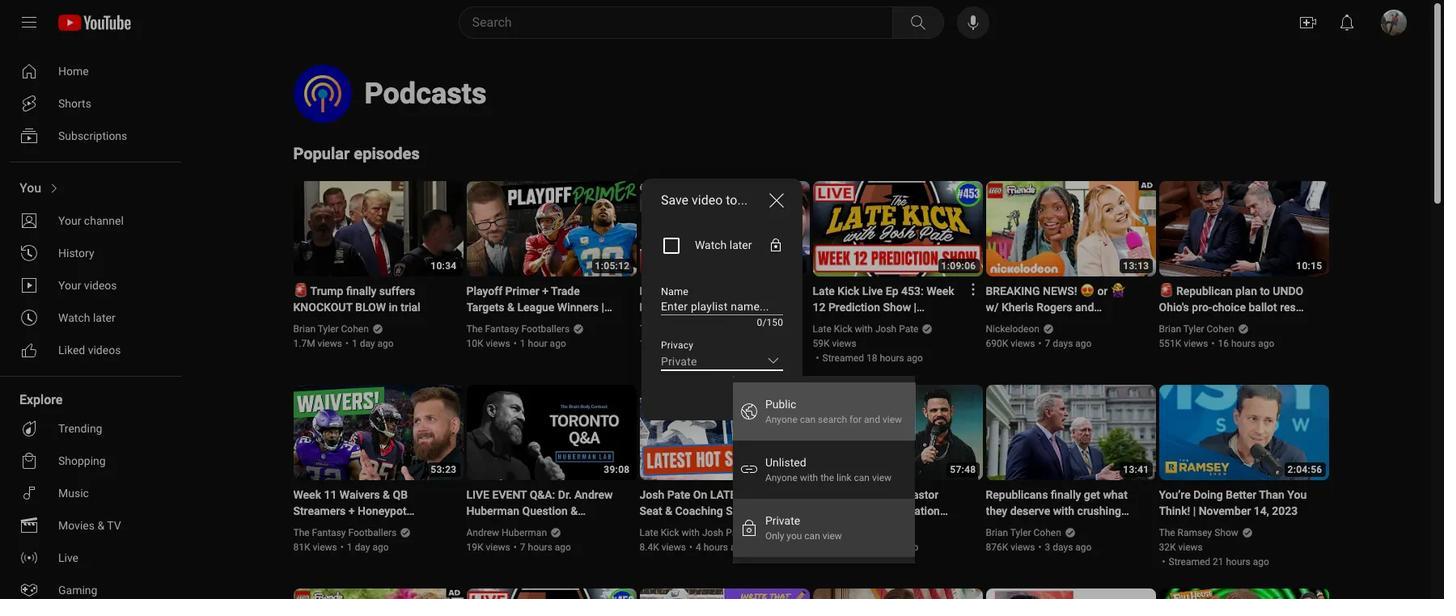 Task type: vqa. For each thing, say whether or not it's contained in the screenshot.
You link
yes



Task type: describe. For each thing, give the bounding box(es) containing it.
views for republicans finally get what they deserve with crushing lawsuits
[[1011, 542, 1035, 553]]

0 horizontal spatial podcast
[[723, 324, 759, 335]]

faith
[[872, 489, 897, 502]]

targets
[[466, 301, 505, 314]]

2023 inside you're doing better than you think! | november 14, 2023
[[1272, 505, 1298, 518]]

ago inside 59k views streamed 18 hours ago
[[907, 353, 923, 364]]

public option
[[733, 382, 916, 441]]

16
[[1218, 338, 1229, 350]]

breaking news! 😍 or 🙅‍♀️ w/ kheris rogers and pressley hosbach i lego friends podcast ep 13
[[986, 285, 1125, 346]]

views for 🚨 republican plan to undo ohio's pro-choice ballot result backfires
[[1184, 338, 1208, 350]]

141k
[[813, 542, 835, 553]]

1 horizontal spatial bills
[[685, 285, 707, 298]]

show inside the late kick live ep 453: week 12 prediction show | coaching searches | new jp poll | heisman thoughts
[[883, 301, 911, 314]]

broncos-bills reaction: "sean payton fixed russell wilson," bills have "peaked" | colin cowherd nfl link
[[640, 283, 790, 346]]

0 horizontal spatial later
[[93, 312, 115, 324]]

7 for hosbach
[[1045, 338, 1050, 350]]

876k
[[986, 542, 1008, 553]]

brian tyler cohen link for blow
[[293, 322, 370, 337]]

1 for fixed
[[699, 338, 704, 350]]

late inside the late kick live ep 453: week 12 prediction show | coaching searches | new jp poll | heisman thoughts
[[813, 285, 835, 298]]

12
[[813, 301, 826, 314]]

football inside week 11 waivers & qb streamers + honeypot players | fantasy football 2023 - ep. 1503
[[382, 521, 423, 534]]

late for josh pate on latest hot seat & coaching search intel - wednesday update (late kick cut)
[[640, 528, 658, 539]]

public anyone can search for and view
[[766, 398, 903, 425]]

view for public
[[883, 414, 903, 425]]

the for broncos-bills reaction: "sean payton fixed russell wilson," bills have "peaked" | colin cowherd nfl
[[640, 324, 656, 335]]

13:13
[[1123, 261, 1149, 272]]

- inside week 11 waivers & qb streamers + honeypot players | fantasy football 2023 - ep. 1503
[[322, 537, 326, 550]]

elevation inside say hey by faith | pastor steven furtick | elevation church
[[894, 505, 940, 518]]

& inside josh pate on latest hot seat & coaching search intel - wednesday update (late kick cut)
[[665, 505, 672, 518]]

i
[[1080, 317, 1083, 330]]

trump
[[310, 285, 343, 298]]

ago for josh pate on latest hot seat & coaching search intel - wednesday update (late kick cut)
[[731, 542, 747, 553]]

week 11 waivers & qb streamers + honeypot players | fantasy football 2023 - ep. 1503 link
[[293, 487, 444, 550]]

0 horizontal spatial watch later
[[58, 312, 115, 324]]

huberman inside the live event q&a: dr. andrew huberman question & answer in toronto, on
[[466, 505, 520, 518]]

videos for liked videos
[[88, 344, 121, 357]]

0 horizontal spatial you
[[19, 180, 41, 196]]

rogers
[[1037, 301, 1073, 314]]

18
[[867, 353, 878, 364]]

privacy private
[[661, 340, 697, 368]]

russell
[[711, 301, 748, 314]]

the fantasy footballers link for fantasy
[[293, 526, 398, 540]]

episodes
[[354, 144, 420, 163]]

hours for josh pate on latest hot seat & coaching search intel - wednesday update (late kick cut)
[[704, 542, 728, 553]]

furtick
[[850, 505, 885, 518]]

andrew inside the live event q&a: dr. andrew huberman question & answer in toronto, on
[[575, 489, 613, 502]]

watch later private element
[[695, 235, 766, 255]]

13:13 link
[[986, 181, 1156, 278]]

latest
[[710, 489, 750, 502]]

in inside the live event q&a: dr. andrew huberman question & answer in toronto, on
[[507, 521, 516, 534]]

views for broncos-bills reaction: "sean payton fixed russell wilson," bills have "peaked" | colin cowherd nfl
[[664, 338, 689, 350]]

late kick with josh pate link for searches
[[813, 322, 920, 337]]

church inside say hey by faith | pastor steven furtick | elevation church
[[813, 521, 849, 534]]

brian for republicans finally get what they deserve with crushing lawsuits
[[986, 528, 1008, 539]]

2023 inside playoff primer + trade targets & league winners | fantasy football 2023 - ep. 1504
[[553, 317, 579, 330]]

heisman
[[841, 333, 886, 346]]

question
[[522, 505, 568, 518]]

ago for playoff primer + trade targets & league winners | fantasy football 2023 - ep. 1504
[[550, 338, 566, 350]]

josh for prediction
[[875, 324, 897, 335]]

your for your videos
[[58, 279, 81, 292]]

playoff primer + trade targets & league winners | fantasy football 2023 - ep. 1504 link
[[466, 283, 617, 346]]

link
[[837, 472, 852, 483]]

liked
[[58, 344, 85, 357]]

kick for josh pate on latest hot seat & coaching search intel - wednesday update (late kick cut) link
[[661, 528, 679, 539]]

brian tyler cohen for ohio's
[[1159, 324, 1235, 335]]

save
[[661, 193, 689, 208]]

10 minutes, 34 seconds element
[[431, 261, 457, 272]]

0 horizontal spatial colin
[[658, 324, 680, 335]]

"sean
[[760, 285, 789, 298]]

winners
[[557, 301, 599, 314]]

13 minutes, 13 seconds element
[[1123, 261, 1149, 272]]

3 days ago
[[1045, 542, 1092, 553]]

21
[[1213, 557, 1224, 568]]

1504
[[466, 333, 492, 346]]

Podcasts text field
[[365, 77, 487, 111]]

kick inside josh pate on latest hot seat & coaching search intel - wednesday update (late kick cut)
[[640, 537, 661, 550]]

& inside week 11 waivers & qb streamers + honeypot players | fantasy football 2023 - ep. 1503
[[383, 489, 390, 502]]

late kick with josh pate for searches
[[813, 324, 919, 335]]

shorts
[[58, 97, 91, 110]]

list box containing public
[[733, 376, 916, 564]]

unlisted option
[[733, 441, 916, 499]]

cohen for ohio's
[[1207, 324, 1235, 335]]

fantasy up 81k views
[[312, 528, 346, 539]]

ramsey
[[1178, 528, 1212, 539]]

say
[[813, 489, 831, 502]]

145k
[[640, 338, 662, 350]]

4 hours ago
[[696, 542, 747, 553]]

week 11 waivers & qb streamers + honeypot players | fantasy football 2023 - ep. 1503
[[293, 489, 423, 550]]

🙅‍♀️
[[1111, 285, 1125, 298]]

the fantasy footballers link for football
[[466, 322, 571, 337]]

search
[[726, 505, 761, 518]]

waivers
[[340, 489, 380, 502]]

10:24
[[777, 464, 803, 476]]

| down faith
[[888, 505, 891, 518]]

13:41 link
[[986, 385, 1156, 482]]

views for week 11 waivers & qb streamers + honeypot players | fantasy football 2023 - ep. 1503
[[313, 542, 337, 553]]

59k views streamed 18 hours ago
[[813, 338, 923, 364]]

tyler for ohio's
[[1184, 324, 1204, 335]]

1 vertical spatial huberman
[[502, 528, 547, 539]]

search
[[819, 414, 848, 425]]

the colin cowherd podcast link
[[640, 322, 760, 337]]

privacy
[[661, 340, 693, 351]]

cohen for blow
[[341, 324, 369, 335]]

brian tyler cohen link for ohio's
[[1159, 322, 1236, 337]]

| down 453:
[[914, 301, 917, 314]]

subscriptions
[[58, 129, 127, 142]]

views inside 32k views streamed 21 hours ago
[[1178, 542, 1203, 553]]

breaking
[[986, 285, 1040, 298]]

football inside playoff primer + trade targets & league winners | fantasy football 2023 - ep. 1504
[[509, 317, 550, 330]]

53:23
[[431, 464, 457, 476]]

views for playoff primer + trade targets & league winners | fantasy football 2023 - ep. 1504
[[486, 338, 510, 350]]

1:09:06
[[941, 261, 976, 272]]

690k views
[[986, 338, 1035, 350]]

lego
[[1086, 317, 1114, 330]]

ep inside the late kick live ep 453: week 12 prediction show | coaching searches | new jp poll | heisman thoughts
[[886, 285, 899, 298]]

for
[[850, 414, 862, 425]]

1 for &
[[520, 338, 526, 350]]

streamed for you're doing better than you think! | november 14, 2023
[[1169, 557, 1210, 568]]

tyler for blow
[[318, 324, 339, 335]]

footballers for fantasy
[[348, 528, 397, 539]]

what
[[1103, 489, 1128, 502]]

coaching inside the late kick live ep 453: week 12 prediction show | coaching searches | new jp poll | heisman thoughts
[[813, 317, 861, 330]]

with inside republicans finally get what they deserve with crushing lawsuits
[[1053, 505, 1075, 518]]

cut)
[[664, 537, 686, 550]]

you're doing better than you think! | november 14, 2023 link
[[1159, 487, 1310, 519]]

tyler for deserve
[[1010, 528, 1031, 539]]

🚨 republican plan to undo ohio's pro-choice ballot result backfires
[[1159, 285, 1309, 330]]

view inside private only you can view
[[823, 530, 843, 542]]

movies & tv
[[58, 519, 121, 532]]

knockout
[[293, 301, 352, 314]]

views for 🚨 trump finally suffers knockout blow in trial
[[318, 338, 342, 350]]

brian for 🚨 republican plan to undo ohio's pro-choice ballot result backfires
[[1159, 324, 1181, 335]]

update
[[707, 521, 744, 534]]

pate inside josh pate on latest hot seat & coaching search intel - wednesday update (late kick cut)
[[667, 489, 690, 502]]

you inside you're doing better than you think! | november 14, 2023
[[1288, 489, 1307, 502]]

1 vertical spatial bills
[[640, 317, 661, 330]]

reaction:
[[710, 285, 757, 298]]

0 horizontal spatial live
[[58, 552, 79, 565]]

59k
[[813, 338, 830, 350]]

Search text field
[[472, 12, 889, 33]]

live
[[466, 489, 490, 502]]

pate for coaching
[[726, 528, 746, 539]]

trade
[[551, 285, 580, 298]]

Enter playlist name... field
[[661, 299, 783, 315]]

podcasts main content
[[194, 45, 1431, 600]]

day for blow
[[360, 338, 375, 350]]

elevation inside 'link'
[[813, 528, 852, 539]]

new
[[919, 317, 941, 330]]

you're
[[1159, 489, 1191, 502]]

josh inside josh pate on latest hot seat & coaching search intel - wednesday update (late kick cut)
[[640, 489, 664, 502]]

undo
[[1273, 285, 1304, 298]]

13 minutes, 41 seconds element
[[1123, 464, 1149, 476]]

days right 3
[[1053, 542, 1073, 553]]

elevation church
[[813, 528, 885, 539]]

to...
[[726, 193, 748, 208]]

39:08 link
[[466, 385, 636, 482]]

footballers for football
[[521, 324, 570, 335]]

145k views
[[640, 338, 689, 350]]

popular episodes
[[293, 144, 420, 163]]

Create text field
[[750, 393, 783, 406]]

in inside 🚨 trump finally suffers knockout blow in trial
[[389, 301, 398, 314]]

(late
[[746, 521, 772, 534]]

10 minutes, 24 seconds element
[[777, 464, 803, 476]]

streamed for late kick live ep 453: week 12 prediction show | coaching searches | new jp poll | heisman thoughts
[[823, 353, 864, 364]]

week inside week 11 waivers & qb streamers + honeypot players | fantasy football 2023 - ep. 1503
[[293, 489, 321, 502]]

1 for streamers
[[347, 542, 352, 553]]

church inside 'link'
[[854, 528, 885, 539]]

trending
[[58, 422, 102, 435]]

late kick live ep 453: week 12 prediction show | coaching searches | new jp poll | heisman thoughts
[[813, 285, 958, 346]]

0 horizontal spatial andrew
[[466, 528, 499, 539]]

| right poll
[[835, 333, 838, 346]]

39 minutes, 8 seconds element
[[604, 464, 630, 476]]

with up 59k views streamed 18 hours ago
[[855, 324, 873, 335]]

with up 4
[[682, 528, 700, 539]]

playoff primer + trade targets & league winners | fantasy football 2023 - ep. 1504
[[466, 285, 604, 346]]

16 hours ago
[[1218, 338, 1275, 350]]

- inside playoff primer + trade targets & league winners | fantasy football 2023 - ep. 1504
[[581, 317, 585, 330]]

ago for republicans finally get what they deserve with crushing lawsuits
[[1076, 542, 1092, 553]]

ago inside 32k views streamed 21 hours ago
[[1253, 557, 1269, 568]]

can inside unlisted anyone with the link can view
[[854, 472, 870, 483]]

32k views streamed 21 hours ago
[[1159, 542, 1269, 568]]

141k views
[[813, 542, 862, 553]]

finally inside republicans finally get what they deserve with crushing lawsuits
[[1051, 489, 1081, 502]]

& inside the live event q&a: dr. andrew huberman question & answer in toronto, on
[[571, 505, 578, 518]]



Task type: locate. For each thing, give the bounding box(es) containing it.
streamed down 59k
[[823, 353, 864, 364]]

🚨 republican plan to undo ohio's pro-choice ballot result backfires link
[[1159, 283, 1310, 330]]

ep. inside week 11 waivers & qb streamers + honeypot players | fantasy football 2023 - ep. 1503
[[328, 537, 344, 550]]

2 horizontal spatial josh
[[875, 324, 897, 335]]

brian tyler cohen up 551k views
[[1159, 324, 1235, 335]]

andrew huberman link
[[466, 526, 548, 540]]

1 anyone from the top
[[766, 414, 798, 425]]

1 right 81k views
[[347, 542, 352, 553]]

anyone inside unlisted anyone with the link can view
[[766, 472, 798, 483]]

podcast inside breaking news! 😍 or 🙅‍♀️ w/ kheris rogers and pressley hosbach i lego friends podcast ep 13
[[1026, 333, 1068, 346]]

0 vertical spatial football
[[509, 317, 550, 330]]

brian tyler cohen link up 551k views
[[1159, 322, 1236, 337]]

late kick with josh pate for wednesday
[[640, 528, 746, 539]]

later down to...
[[730, 239, 752, 252]]

views for josh pate on latest hot seat & coaching search intel - wednesday update (late kick cut)
[[662, 542, 686, 553]]

brian tyler cohen link for deserve
[[986, 526, 1062, 540]]

josh up 4 hours ago
[[702, 528, 724, 539]]

1 vertical spatial late
[[813, 324, 832, 335]]

elevation church link
[[813, 526, 886, 540]]

1 horizontal spatial private
[[766, 514, 801, 527]]

fantasy inside playoff primer + trade targets & league winners | fantasy football 2023 - ep. 1504
[[466, 317, 506, 330]]

pro-
[[1192, 301, 1212, 314]]

football down "league"
[[509, 317, 550, 330]]

your up history
[[58, 214, 81, 227]]

1 day ago for in
[[352, 338, 394, 350]]

1 day ago down "peaked"
[[699, 338, 741, 350]]

music
[[58, 487, 89, 500]]

ago right 21
[[1253, 557, 1269, 568]]

group containing private
[[661, 331, 916, 572]]

later inside option
[[730, 239, 752, 252]]

1 vertical spatial watch later
[[58, 312, 115, 324]]

home
[[58, 65, 89, 78]]

views for breaking news! 😍 or 🙅‍♀️ w/ kheris rogers and pressley hosbach i lego friends podcast ep 13
[[1011, 338, 1035, 350]]

2 horizontal spatial brian
[[1159, 324, 1181, 335]]

blow
[[355, 301, 386, 314]]

0 vertical spatial private
[[661, 355, 697, 368]]

+ inside week 11 waivers & qb streamers + honeypot players | fantasy football 2023 - ep. 1503
[[349, 505, 355, 518]]

| inside you're doing better than you think! | november 14, 2023
[[1193, 505, 1196, 518]]

| down streamers
[[334, 521, 337, 534]]

elevation up 141k views
[[813, 528, 852, 539]]

toronto,
[[519, 521, 560, 534]]

None search field
[[429, 6, 947, 39]]

0 vertical spatial pate
[[899, 324, 919, 335]]

0 horizontal spatial private
[[661, 355, 697, 368]]

the up '32k'
[[1159, 528, 1175, 539]]

1 vertical spatial finally
[[1051, 489, 1081, 502]]

3
[[1045, 542, 1050, 553]]

0 horizontal spatial ep.
[[328, 537, 344, 550]]

in right answer
[[507, 521, 516, 534]]

nickelodeon link
[[986, 322, 1041, 337]]

primer
[[505, 285, 539, 298]]

19k views
[[466, 542, 510, 553]]

cowherd inside broncos-bills reaction: "sean payton fixed russell wilson," bills have "peaked" | colin cowherd nfl
[[640, 333, 685, 346]]

0 vertical spatial videos
[[84, 279, 117, 292]]

1 horizontal spatial football
[[509, 317, 550, 330]]

1 vertical spatial private
[[766, 514, 801, 527]]

finally inside 🚨 trump finally suffers knockout blow in trial
[[346, 285, 377, 298]]

videos for your videos
[[84, 279, 117, 292]]

views right 59k
[[832, 338, 857, 350]]

0 horizontal spatial watch
[[58, 312, 90, 324]]

1 vertical spatial and
[[865, 414, 881, 425]]

days for pressley
[[1053, 338, 1073, 350]]

+ up "league"
[[542, 285, 549, 298]]

1 horizontal spatial the fantasy footballers
[[466, 324, 570, 335]]

josh for coaching
[[702, 528, 724, 539]]

"peaked"
[[691, 317, 735, 330]]

cohen up 3
[[1034, 528, 1061, 539]]

can left search
[[800, 414, 816, 425]]

view inside unlisted anyone with the link can view
[[873, 472, 892, 483]]

ep. inside playoff primer + trade targets & league winners | fantasy football 2023 - ep. 1504
[[588, 317, 604, 330]]

1 your from the top
[[58, 214, 81, 227]]

the
[[821, 472, 835, 483]]

pastor
[[905, 489, 939, 502]]

1 day ago for +
[[347, 542, 389, 553]]

Watch later checkbox
[[661, 235, 783, 256]]

views inside 59k views streamed 18 hours ago
[[832, 338, 857, 350]]

7 hours ago
[[520, 542, 571, 553]]

honeypot
[[358, 505, 407, 518]]

coaching inside josh pate on latest hot seat & coaching search intel - wednesday update (late kick cut)
[[675, 505, 723, 518]]

live inside the late kick live ep 453: week 12 prediction show | coaching searches | new jp poll | heisman thoughts
[[862, 285, 883, 298]]

0 horizontal spatial ep
[[886, 285, 899, 298]]

0 vertical spatial you
[[19, 180, 41, 196]]

view inside the public anyone can search for and view
[[883, 414, 903, 425]]

podcasts
[[365, 77, 487, 111]]

and inside breaking news! 😍 or 🙅‍♀️ w/ kheris rogers and pressley hosbach i lego friends podcast ep 13
[[1075, 301, 1094, 314]]

hours right 4
[[704, 542, 728, 553]]

cohen for deserve
[[1034, 528, 1061, 539]]

hours for 🚨 republican plan to undo ohio's pro-choice ballot result backfires
[[1231, 338, 1256, 350]]

1 hour, 5 minutes, 12 seconds element
[[595, 261, 630, 272]]

2:04:56 link
[[1159, 385, 1329, 482]]

1 vertical spatial -
[[640, 521, 643, 534]]

can up 141k
[[805, 530, 821, 542]]

prediction
[[828, 301, 880, 314]]

0 horizontal spatial brian tyler cohen link
[[293, 322, 370, 337]]

2 horizontal spatial 2023
[[1272, 505, 1298, 518]]

2 days ago
[[872, 542, 919, 553]]

elevation down pastor
[[894, 505, 940, 518]]

0 vertical spatial late
[[813, 285, 835, 298]]

josh
[[875, 324, 897, 335], [640, 489, 664, 502], [702, 528, 724, 539]]

week right 453:
[[927, 285, 954, 298]]

wednesday
[[646, 521, 705, 534]]

huberman up answer
[[466, 505, 520, 518]]

7
[[1045, 338, 1050, 350], [520, 542, 526, 553]]

pate left new
[[899, 324, 919, 335]]

1 vertical spatial later
[[93, 312, 115, 324]]

1 vertical spatial josh
[[640, 489, 664, 502]]

- inside josh pate on latest hot seat & coaching search intel - wednesday update (late kick cut)
[[640, 521, 643, 534]]

watch later link
[[10, 302, 175, 334], [10, 302, 175, 334]]

ago for say hey by faith | pastor steven furtick | elevation church
[[902, 542, 919, 553]]

days right 2
[[880, 542, 900, 553]]

1 vertical spatial elevation
[[813, 528, 852, 539]]

1 day ago for russell
[[699, 338, 741, 350]]

kheris
[[1002, 301, 1034, 314]]

finally
[[346, 285, 377, 298], [1051, 489, 1081, 502]]

late up 59k
[[813, 324, 832, 335]]

views
[[318, 338, 342, 350], [486, 338, 510, 350], [664, 338, 689, 350], [832, 338, 857, 350], [1011, 338, 1035, 350], [1184, 338, 1208, 350], [313, 542, 337, 553], [486, 542, 510, 553], [662, 542, 686, 553], [838, 542, 862, 553], [1011, 542, 1035, 553], [1178, 542, 1203, 553]]

the fantasy footballers for fantasy
[[293, 528, 397, 539]]

brian tyler cohen for deserve
[[986, 528, 1061, 539]]

0 vertical spatial later
[[730, 239, 752, 252]]

+ inside playoff primer + trade targets & league winners | fantasy football 2023 - ep. 1504
[[542, 285, 549, 298]]

day down honeypot
[[355, 542, 370, 553]]

hours inside 59k views streamed 18 hours ago
[[880, 353, 904, 364]]

andrew right dr.
[[575, 489, 613, 502]]

church down steven
[[813, 521, 849, 534]]

poll
[[813, 333, 832, 346]]

12:01
[[777, 261, 803, 272]]

your down history
[[58, 279, 81, 292]]

🚨 inside 🚨 republican plan to undo ohio's pro-choice ballot result backfires
[[1159, 285, 1174, 298]]

streamers
[[293, 505, 346, 518]]

0 horizontal spatial 🚨
[[293, 285, 308, 298]]

1 horizontal spatial brian
[[986, 528, 1008, 539]]

7 down hosbach
[[1045, 338, 1050, 350]]

1 horizontal spatial late kick with josh pate link
[[813, 322, 920, 337]]

0 vertical spatial finally
[[346, 285, 377, 298]]

week inside the late kick live ep 453: week 12 prediction show | coaching searches | new jp poll | heisman thoughts
[[927, 285, 954, 298]]

the up '145k'
[[640, 324, 656, 335]]

bills
[[685, 285, 707, 298], [640, 317, 661, 330]]

& left "tv" at the bottom of the page
[[97, 519, 104, 532]]

tyler up 1.7m views
[[318, 324, 339, 335]]

2 horizontal spatial brian tyler cohen link
[[1159, 322, 1236, 337]]

ago for 🚨 trump finally suffers knockout blow in trial
[[377, 338, 394, 350]]

have
[[664, 317, 688, 330]]

players
[[293, 521, 331, 534]]

32k
[[1159, 542, 1176, 553]]

2 horizontal spatial brian tyler cohen
[[1159, 324, 1235, 335]]

views for say hey by faith | pastor steven furtick | elevation church
[[838, 542, 862, 553]]

ago down honeypot
[[372, 542, 389, 553]]

2 your from the top
[[58, 279, 81, 292]]

ago for week 11 waivers & qb streamers + honeypot players | fantasy football 2023 - ep. 1503
[[372, 542, 389, 553]]

late kick with josh pate up 4
[[640, 528, 746, 539]]

1 horizontal spatial coaching
[[813, 317, 861, 330]]

| left new
[[913, 317, 916, 330]]

1 horizontal spatial ep.
[[588, 317, 604, 330]]

1 horizontal spatial -
[[581, 317, 585, 330]]

podcast
[[723, 324, 759, 335], [1026, 333, 1068, 346]]

huberman up 7 hours ago
[[502, 528, 547, 539]]

your for your channel
[[58, 214, 81, 227]]

live up prediction on the right bottom of page
[[862, 285, 883, 298]]

ago for live event q&a: dr. andrew huberman question & answer in toronto, on
[[555, 542, 571, 553]]

the for playoff primer + trade targets & league winners | fantasy football 2023 - ep. 1504
[[466, 324, 483, 335]]

0 vertical spatial your
[[58, 214, 81, 227]]

hours right 16
[[1231, 338, 1256, 350]]

0 vertical spatial in
[[389, 301, 398, 314]]

tv
[[107, 519, 121, 532]]

news!
[[1043, 285, 1077, 298]]

1 vertical spatial watch
[[58, 312, 90, 324]]

2 hours, 4 minutes, 56 seconds element
[[1288, 464, 1323, 476]]

0 vertical spatial show
[[883, 301, 911, 314]]

brian for 🚨 trump finally suffers knockout blow in trial
[[293, 324, 316, 335]]

watch later inside option
[[695, 239, 752, 252]]

view for unlisted
[[873, 472, 892, 483]]

live event q&a: dr. andrew huberman question & answer in toronto, on link
[[466, 487, 617, 534]]

colin inside broncos-bills reaction: "sean payton fixed russell wilson," bills have "peaked" | colin cowherd nfl
[[743, 317, 769, 330]]

you
[[19, 180, 41, 196], [1288, 489, 1307, 502]]

views right 81k on the left bottom of page
[[313, 542, 337, 553]]

can inside the public anyone can search for and view
[[800, 414, 816, 425]]

ago right hour
[[550, 338, 566, 350]]

| right faith
[[900, 489, 903, 502]]

wilson,"
[[751, 301, 790, 314]]

2023 down players
[[293, 537, 319, 550]]

0 vertical spatial coaching
[[813, 317, 861, 330]]

0 horizontal spatial streamed
[[823, 353, 864, 364]]

0 horizontal spatial and
[[865, 414, 881, 425]]

josh up 59k views streamed 18 hours ago
[[875, 324, 897, 335]]

streamed down '32k'
[[1169, 557, 1210, 568]]

1
[[352, 338, 357, 350], [520, 338, 526, 350], [699, 338, 704, 350], [347, 542, 352, 553]]

1 hour ago
[[520, 338, 566, 350]]

0 vertical spatial elevation
[[894, 505, 940, 518]]

0 horizontal spatial football
[[382, 521, 423, 534]]

and down 😍
[[1075, 301, 1094, 314]]

+ down waivers at the bottom left
[[349, 505, 355, 518]]

day for fixed
[[707, 338, 722, 350]]

fantasy down targets
[[466, 317, 506, 330]]

| inside playoff primer + trade targets & league winners | fantasy football 2023 - ep. 1504
[[602, 301, 604, 314]]

unlisted
[[766, 456, 807, 469]]

cohen up 16
[[1207, 324, 1235, 335]]

fantasy up 10k views
[[485, 324, 519, 335]]

🚨 trump finally suffers knockout blow in trial
[[293, 285, 420, 314]]

|
[[602, 301, 604, 314], [914, 301, 917, 314], [738, 317, 741, 330], [913, 317, 916, 330], [835, 333, 838, 346], [900, 489, 903, 502], [888, 505, 891, 518], [1193, 505, 1196, 518], [334, 521, 337, 534]]

ago for broncos-bills reaction: "sean payton fixed russell wilson," bills have "peaked" | colin cowherd nfl
[[724, 338, 741, 350]]

1 horizontal spatial elevation
[[894, 505, 940, 518]]

hours right 21
[[1226, 557, 1251, 568]]

& inside playoff primer + trade targets & league winners | fantasy football 2023 - ep. 1504
[[507, 301, 515, 314]]

0 horizontal spatial josh
[[640, 489, 664, 502]]

| right think!
[[1193, 505, 1196, 518]]

plan
[[1236, 285, 1257, 298]]

0 vertical spatial andrew
[[575, 489, 613, 502]]

0 horizontal spatial pate
[[667, 489, 690, 502]]

1 vertical spatial live
[[58, 552, 79, 565]]

friends
[[986, 333, 1023, 346]]

0 horizontal spatial tyler
[[318, 324, 339, 335]]

10 minutes, 15 seconds element
[[1296, 261, 1323, 272]]

0 vertical spatial watch later
[[695, 239, 752, 252]]

| right the winners at bottom
[[602, 301, 604, 314]]

1 day ago down blow
[[352, 338, 394, 350]]

2 🚨 from the left
[[1159, 285, 1174, 298]]

huberman
[[466, 505, 520, 518], [502, 528, 547, 539]]

1 horizontal spatial 7
[[1045, 338, 1050, 350]]

0 vertical spatial -
[[581, 317, 585, 330]]

you
[[787, 530, 803, 542]]

1 vertical spatial andrew
[[466, 528, 499, 539]]

the fantasy footballers link up hour
[[466, 322, 571, 337]]

list box
[[733, 376, 916, 564]]

1 horizontal spatial watch later
[[695, 239, 752, 252]]

2 vertical spatial view
[[823, 530, 843, 542]]

1 horizontal spatial cohen
[[1034, 528, 1061, 539]]

watch
[[695, 239, 727, 252], [58, 312, 90, 324]]

ago down update
[[731, 542, 747, 553]]

& up wednesday
[[665, 505, 672, 518]]

0 vertical spatial week
[[927, 285, 954, 298]]

late for late kick live ep 453: week 12 prediction show | coaching searches | new jp poll | heisman thoughts
[[813, 324, 832, 335]]

streamed inside 32k views streamed 21 hours ago
[[1169, 557, 1210, 568]]

anyone for unlisted
[[766, 472, 798, 483]]

views down wednesday
[[662, 542, 686, 553]]

coaching up poll
[[813, 317, 861, 330]]

ep. down the winners at bottom
[[588, 317, 604, 330]]

day for streamers
[[355, 542, 370, 553]]

josh up seat
[[640, 489, 664, 502]]

0 vertical spatial footballers
[[521, 324, 570, 335]]

views for live event q&a: dr. andrew huberman question & answer in toronto, on
[[486, 542, 510, 553]]

0 horizontal spatial week
[[293, 489, 321, 502]]

1.7m
[[293, 338, 315, 350]]

history
[[58, 247, 94, 260]]

| down russell
[[738, 317, 741, 330]]

pate up 4 hours ago
[[726, 528, 746, 539]]

1 horizontal spatial show
[[1215, 528, 1239, 539]]

the fantasy footballers for football
[[466, 324, 570, 335]]

and inside the public anyone can search for and view
[[865, 414, 881, 425]]

watch up liked
[[58, 312, 90, 324]]

steven
[[813, 505, 847, 518]]

private up only
[[766, 514, 801, 527]]

brian tyler cohen for blow
[[293, 324, 369, 335]]

7 for toronto,
[[520, 542, 526, 553]]

church up 2
[[854, 528, 885, 539]]

brian tyler cohen up 876k views
[[986, 528, 1061, 539]]

1 vertical spatial you
[[1288, 489, 1307, 502]]

finally left get
[[1051, 489, 1081, 502]]

1 🚨 from the left
[[293, 285, 308, 298]]

fantasy inside week 11 waivers & qb streamers + honeypot players | fantasy football 2023 - ep. 1503
[[339, 521, 379, 534]]

- down the winners at bottom
[[581, 317, 585, 330]]

live down movies
[[58, 552, 79, 565]]

watch inside option
[[695, 239, 727, 252]]

🚨 inside 🚨 trump finally suffers knockout blow in trial
[[293, 285, 308, 298]]

2 anyone from the top
[[766, 472, 798, 483]]

kick for late kick live ep 453: week 12 prediction show | coaching searches | new jp poll | heisman thoughts link
[[834, 324, 852, 335]]

kick for 1:09:06 link
[[838, 285, 860, 298]]

republicans finally get what they deserve with crushing lawsuits
[[986, 489, 1128, 534]]

only
[[766, 530, 785, 542]]

hours for live event q&a: dr. andrew huberman question & answer in toronto, on
[[528, 542, 553, 553]]

1 vertical spatial 7
[[520, 542, 526, 553]]

suffers
[[379, 285, 415, 298]]

kick inside the late kick live ep 453: week 12 prediction show | coaching searches | new jp poll | heisman thoughts
[[838, 285, 860, 298]]

can inside private only you can view
[[805, 530, 821, 542]]

2 horizontal spatial -
[[640, 521, 643, 534]]

pate for prediction
[[899, 324, 919, 335]]

4
[[696, 542, 701, 553]]

1 horizontal spatial church
[[854, 528, 885, 539]]

fantasy up 1503
[[339, 521, 379, 534]]

music link
[[10, 477, 175, 510], [10, 477, 175, 510]]

57 minutes, 48 seconds element
[[950, 464, 976, 476]]

2 vertical spatial -
[[322, 537, 326, 550]]

private down privacy
[[661, 355, 697, 368]]

0 vertical spatial huberman
[[466, 505, 520, 518]]

republicans
[[986, 489, 1048, 502]]

late kick live ep 453: week 12 prediction show | coaching searches | new jp poll | heisman thoughts link
[[813, 283, 963, 346]]

1 vertical spatial ep
[[1071, 333, 1084, 346]]

1 horizontal spatial podcast
[[1026, 333, 1068, 346]]

choice
[[1212, 301, 1246, 314]]

0 horizontal spatial show
[[883, 301, 911, 314]]

0 horizontal spatial bills
[[640, 317, 661, 330]]

better
[[1226, 489, 1257, 502]]

1 horizontal spatial colin
[[743, 317, 769, 330]]

1 for blow
[[352, 338, 357, 350]]

show up searches
[[883, 301, 911, 314]]

53:23 link
[[293, 385, 463, 482]]

can up 'by'
[[854, 472, 870, 483]]

streamed inside 59k views streamed 18 hours ago
[[823, 353, 864, 364]]

private inside private only you can view
[[766, 514, 801, 527]]

0 vertical spatial late kick with josh pate
[[813, 324, 919, 335]]

day down "peaked"
[[707, 338, 722, 350]]

0 vertical spatial can
[[800, 414, 816, 425]]

private option
[[733, 499, 916, 557]]

53 minutes, 23 seconds element
[[431, 464, 457, 476]]

ago for 🚨 republican plan to undo ohio's pro-choice ballot result backfires
[[1258, 338, 1275, 350]]

0 vertical spatial watch
[[695, 239, 727, 252]]

days down hosbach
[[1053, 338, 1073, 350]]

elevation
[[894, 505, 940, 518], [813, 528, 852, 539]]

1 vertical spatial pate
[[667, 489, 690, 502]]

0 horizontal spatial brian
[[293, 324, 316, 335]]

1 vertical spatial videos
[[88, 344, 121, 357]]

1 vertical spatial in
[[507, 521, 516, 534]]

and right for
[[865, 414, 881, 425]]

0 horizontal spatial finally
[[346, 285, 377, 298]]

trending link
[[10, 413, 175, 445], [10, 413, 175, 445]]

create button
[[737, 385, 796, 414]]

0 vertical spatial the fantasy footballers link
[[466, 322, 571, 337]]

🚨 for 🚨 republican plan to undo ohio's pro-choice ballot result backfires
[[1159, 285, 1174, 298]]

or
[[1097, 285, 1108, 298]]

2023 inside week 11 waivers & qb streamers + honeypot players | fantasy football 2023 - ep. 1503
[[293, 537, 319, 550]]

andrew
[[575, 489, 613, 502], [466, 528, 499, 539]]

videos down history
[[84, 279, 117, 292]]

0 vertical spatial streamed
[[823, 353, 864, 364]]

551k
[[1159, 338, 1182, 350]]

1 left hour
[[520, 338, 526, 350]]

anyone for public
[[766, 414, 798, 425]]

1 horizontal spatial ep
[[1071, 333, 1084, 346]]

1 hour, 9 minutes, 6 seconds element
[[941, 261, 976, 272]]

1 vertical spatial streamed
[[1169, 557, 1210, 568]]

19k
[[466, 542, 483, 553]]

10:15 link
[[1159, 181, 1329, 278]]

days for elevation
[[880, 542, 900, 553]]

1 vertical spatial footballers
[[348, 528, 397, 539]]

1 horizontal spatial later
[[730, 239, 752, 252]]

0 horizontal spatial the fantasy footballers
[[293, 528, 397, 539]]

can
[[800, 414, 816, 425], [854, 472, 870, 483], [805, 530, 821, 542]]

broncos-
[[640, 285, 685, 298]]

views right 10k
[[486, 338, 510, 350]]

searches
[[863, 317, 910, 330]]

1 horizontal spatial week
[[927, 285, 954, 298]]

avatar image image
[[1381, 10, 1407, 36]]

| inside week 11 waivers & qb streamers + honeypot players | fantasy football 2023 - ep. 1503
[[334, 521, 337, 534]]

videos
[[84, 279, 117, 292], [88, 344, 121, 357]]

ep inside breaking news! 😍 or 🙅‍♀️ w/ kheris rogers and pressley hosbach i lego friends podcast ep 13
[[1071, 333, 1084, 346]]

podcast down russell
[[723, 324, 759, 335]]

view right for
[[883, 414, 903, 425]]

| inside broncos-bills reaction: "sean payton fixed russell wilson," bills have "peaked" | colin cowherd nfl
[[738, 317, 741, 330]]

2 vertical spatial 2023
[[293, 537, 319, 550]]

hey
[[834, 489, 854, 502]]

group
[[661, 331, 916, 572]]

subscriptions link
[[10, 120, 175, 152], [10, 120, 175, 152]]

ep. left 1503
[[328, 537, 344, 550]]

kick up prediction on the right bottom of page
[[838, 285, 860, 298]]

brian up 551k
[[1159, 324, 1181, 335]]

0 vertical spatial +
[[542, 285, 549, 298]]

Save video to... text field
[[661, 193, 748, 208]]

with inside unlisted anyone with the link can view
[[800, 472, 819, 483]]

the for you're doing better than you think! | november 14, 2023
[[1159, 528, 1175, 539]]

intel
[[764, 505, 786, 518]]

anyone inside the public anyone can search for and view
[[766, 414, 798, 425]]

you link
[[10, 172, 175, 205], [10, 172, 175, 205]]

views down elevation church 'link'
[[838, 542, 862, 553]]

the fantasy footballers up 81k views
[[293, 528, 397, 539]]

ago down blow
[[377, 338, 394, 350]]

🚨 up ohio's
[[1159, 285, 1174, 298]]

late up 8.4k
[[640, 528, 658, 539]]

the ramsey show link
[[1159, 526, 1240, 540]]

footballers
[[521, 324, 570, 335], [348, 528, 397, 539]]

show down 'november'
[[1215, 528, 1239, 539]]

fixed
[[678, 301, 708, 314]]

by
[[856, 489, 869, 502]]

ago down ballot
[[1258, 338, 1275, 350]]

videos right liked
[[88, 344, 121, 357]]

tyler up 551k views
[[1184, 324, 1204, 335]]

12 minutes, 1 second element
[[777, 261, 803, 272]]

hours inside 32k views streamed 21 hours ago
[[1226, 557, 1251, 568]]

🚨 for 🚨 trump finally suffers knockout blow in trial
[[293, 285, 308, 298]]

ago for breaking news! 😍 or 🙅‍♀️ w/ kheris rogers and pressley hosbach i lego friends podcast ep 13
[[1076, 338, 1092, 350]]

0 horizontal spatial in
[[389, 301, 398, 314]]

0 horizontal spatial footballers
[[348, 528, 397, 539]]

late kick with josh pate link for wednesday
[[640, 526, 747, 540]]

brian tyler cohen up 1.7m views
[[293, 324, 369, 335]]

coaching down on
[[675, 505, 723, 518]]

1 vertical spatial football
[[382, 521, 423, 534]]

the for week 11 waivers & qb streamers + honeypot players | fantasy football 2023 - ep. 1503
[[293, 528, 310, 539]]

1 horizontal spatial live
[[862, 285, 883, 298]]

0 horizontal spatial 2023
[[293, 537, 319, 550]]

1 horizontal spatial tyler
[[1010, 528, 1031, 539]]



